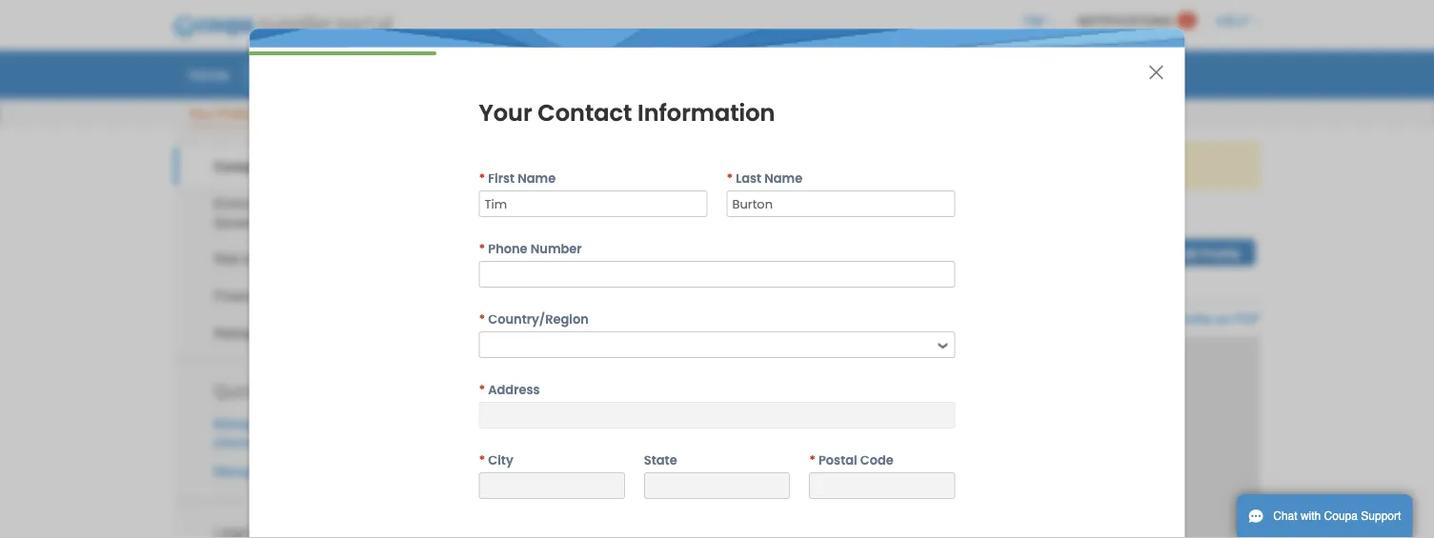 Task type: locate. For each thing, give the bounding box(es) containing it.
* for * first name
[[479, 170, 485, 187]]

your contact information
[[479, 97, 775, 129]]

1 vertical spatial coupa
[[1324, 510, 1358, 523]]

profile down home link
[[217, 107, 252, 121]]

profile right the edit
[[1202, 246, 1240, 260]]

* for * address
[[479, 381, 485, 398]]

legal
[[266, 464, 294, 479]]

profile left as
[[1174, 311, 1212, 326]]

& left diversity
[[290, 215, 299, 230]]

home link
[[176, 60, 241, 89]]

0 vertical spatial manage
[[214, 417, 262, 432]]

2 manage from the top
[[214, 464, 262, 479]]

&
[[290, 215, 299, 230], [244, 252, 252, 267], [263, 325, 272, 341]]

coupa inside button
[[1324, 510, 1358, 523]]

risk & compliance
[[214, 252, 327, 267]]

1 horizontal spatial &
[[263, 325, 272, 341]]

& right risk
[[244, 252, 252, 267]]

* left postal at the bottom right of the page
[[809, 452, 816, 469]]

1 your from the left
[[572, 158, 598, 173]]

* for * country/region
[[479, 311, 485, 328]]

State text field
[[644, 473, 790, 499]]

* phone number
[[479, 240, 582, 257]]

1 horizontal spatial coupa
[[1324, 510, 1358, 523]]

company profile
[[214, 159, 320, 174]]

1 horizontal spatial your
[[1015, 158, 1041, 173]]

pdf
[[1234, 311, 1260, 326]]

None text field
[[479, 191, 708, 217], [479, 261, 955, 288], [481, 403, 953, 428], [479, 473, 625, 499], [809, 473, 955, 499], [479, 191, 708, 217], [479, 261, 955, 288], [481, 403, 953, 428], [479, 473, 625, 499], [809, 473, 955, 499]]

0 vertical spatial coupa
[[765, 158, 804, 173]]

manage down the information
[[214, 464, 262, 479]]

financial performance
[[214, 289, 347, 304]]

manage legal entities
[[214, 464, 340, 479]]

progress bar
[[249, 51, 436, 55]]

1 horizontal spatial your
[[479, 97, 532, 129]]

chat
[[1273, 510, 1297, 523]]

2 your from the left
[[1015, 158, 1041, 173]]

0 horizontal spatial name
[[518, 170, 556, 187]]

risk
[[214, 252, 240, 267]]

tim
[[549, 232, 592, 262]]

* left phone
[[479, 240, 485, 257]]

your for your profile
[[188, 107, 213, 121]]

coupa right with
[[1324, 510, 1358, 523]]

* left country/region
[[479, 311, 485, 328]]

address
[[488, 381, 540, 398]]

* left city
[[479, 452, 485, 469]]

background image
[[453, 336, 1260, 538]]

download
[[1111, 311, 1171, 326]]

your right in
[[1015, 158, 1041, 173]]

manage for manage legal entities
[[214, 464, 262, 479]]

with
[[1301, 510, 1321, 523]]

category.
[[1045, 158, 1099, 173]]

environmental, social, governance & diversity
[[214, 196, 354, 230]]

name
[[518, 170, 556, 187], [764, 170, 803, 187]]

your up complete
[[479, 97, 532, 129]]

financial
[[214, 289, 267, 304]]

items
[[965, 158, 997, 173]]

* left "last"
[[727, 170, 733, 187]]

* for * city
[[479, 452, 485, 469]]

* for * postal code
[[809, 452, 816, 469]]

*
[[479, 170, 485, 187], [727, 170, 733, 187], [479, 240, 485, 257], [479, 311, 485, 328], [479, 381, 485, 398], [479, 452, 485, 469], [809, 452, 816, 469]]

information
[[637, 97, 775, 129]]

profile link
[[245, 60, 313, 89]]

entities
[[298, 464, 340, 479]]

manage legal entities link
[[214, 464, 340, 479]]

profile for edit profile
[[1202, 246, 1240, 260]]

that
[[851, 158, 874, 173]]

get
[[656, 158, 675, 173]]

1 horizontal spatial name
[[764, 170, 803, 187]]

ratings & references link
[[174, 315, 424, 351]]

company profile link
[[174, 148, 424, 185]]

profile inside button
[[1174, 311, 1212, 326]]

are
[[877, 158, 897, 173]]

home
[[188, 64, 229, 84]]

1 name from the left
[[518, 170, 556, 187]]

profile down "coupa supplier portal" image
[[257, 64, 300, 84]]

manage inside the manage payment information
[[214, 417, 262, 432]]

your down home link
[[188, 107, 213, 121]]

edit profile link
[[1160, 239, 1255, 266]]

risk & compliance link
[[174, 241, 424, 278]]

2 vertical spatial &
[[263, 325, 272, 341]]

quick
[[214, 380, 256, 402]]

phone
[[488, 240, 528, 257]]

ratings & references
[[214, 325, 344, 341]]

performance
[[271, 289, 347, 304]]

links
[[261, 380, 299, 402]]

coupa
[[765, 158, 804, 173], [1324, 510, 1358, 523]]

2 name from the left
[[764, 170, 803, 187]]

None text field
[[727, 191, 955, 217], [481, 333, 931, 357], [727, 191, 955, 217], [481, 333, 931, 357]]

coupa supplier portal image
[[160, 3, 405, 51]]

0 horizontal spatial coupa
[[765, 158, 804, 173]]

in
[[1001, 158, 1011, 173]]

progress bar inside your contact information dialog
[[249, 51, 436, 55]]

profile
[[257, 64, 300, 84], [217, 107, 252, 121], [278, 159, 320, 174], [1202, 246, 1240, 260], [1174, 311, 1212, 326]]

profile up social,
[[278, 159, 320, 174]]

name right first
[[518, 170, 556, 187]]

governance
[[214, 215, 287, 230]]

0 horizontal spatial &
[[244, 252, 252, 267]]

your left profile on the top of the page
[[572, 158, 598, 173]]

coupa right by
[[765, 158, 804, 173]]

0 horizontal spatial your
[[572, 158, 598, 173]]

country/region
[[488, 311, 589, 328]]

* left first
[[479, 170, 485, 187]]

0 vertical spatial &
[[290, 215, 299, 230]]

last
[[736, 170, 762, 187]]

your
[[572, 158, 598, 173], [1015, 158, 1041, 173]]

name right by
[[764, 170, 803, 187]]

your inside dialog
[[479, 97, 532, 129]]

tim burton enterprises banner
[[453, 210, 1260, 538]]

close image
[[1149, 65, 1164, 80]]

download profile as pdf
[[1111, 311, 1260, 326]]

manage up the information
[[214, 417, 262, 432]]

complete
[[511, 158, 568, 173]]

2 horizontal spatial &
[[290, 215, 299, 230]]

& for compliance
[[244, 252, 252, 267]]

1 vertical spatial &
[[244, 252, 252, 267]]

* left address
[[479, 381, 485, 398]]

manage
[[214, 417, 262, 432], [214, 464, 262, 479]]

your
[[479, 97, 532, 129], [188, 107, 213, 121]]

coupa inside alert
[[765, 158, 804, 173]]

0 horizontal spatial your
[[188, 107, 213, 121]]

1 manage from the top
[[214, 417, 262, 432]]

1 vertical spatial manage
[[214, 464, 262, 479]]

& right ratings
[[263, 325, 272, 341]]

support
[[1361, 510, 1401, 523]]



Task type: vqa. For each thing, say whether or not it's contained in the screenshot.
top AND
no



Task type: describe. For each thing, give the bounding box(es) containing it.
name for * first name
[[518, 170, 556, 187]]

buyers
[[808, 158, 848, 173]]

compliance
[[256, 252, 327, 267]]

* last name
[[727, 170, 803, 187]]

edit
[[1175, 246, 1199, 260]]

profile
[[601, 158, 638, 173]]

name for * last name
[[764, 170, 803, 187]]

manage payment information
[[214, 417, 317, 451]]

looking
[[900, 158, 943, 173]]

quick links
[[214, 380, 299, 402]]

download profile as pdf button
[[1111, 309, 1260, 328]]

* postal code
[[809, 452, 894, 469]]

& inside the environmental, social, governance & diversity
[[290, 215, 299, 230]]

contact
[[538, 97, 632, 129]]

city
[[488, 452, 513, 469]]

your profile
[[188, 107, 252, 121]]

profile for company profile
[[278, 159, 320, 174]]

financial performance link
[[174, 278, 424, 315]]

payment
[[266, 417, 317, 432]]

environmental, social, governance & diversity link
[[174, 185, 424, 241]]

number
[[531, 240, 582, 257]]

profile for your profile
[[217, 107, 252, 121]]

references
[[275, 325, 344, 341]]

company
[[214, 159, 275, 174]]

postal
[[818, 452, 857, 469]]

environmental,
[[214, 196, 303, 211]]

state
[[644, 452, 677, 469]]

* first name
[[479, 170, 556, 187]]

* country/region
[[479, 311, 589, 328]]

chat with coupa support button
[[1237, 495, 1413, 538]]

for
[[946, 158, 962, 173]]

edit profile
[[1175, 246, 1240, 260]]

tim burton enterprises image
[[453, 210, 529, 288]]

complete your profile to get discovered by coupa buyers that are looking for items in your category.
[[511, 158, 1099, 173]]

your for your contact information
[[479, 97, 532, 129]]

to
[[641, 158, 653, 173]]

setup
[[1139, 64, 1177, 84]]

your profile link
[[187, 102, 253, 127]]

your contact information dialog
[[249, 29, 1185, 538]]

complete your profile to get discovered by coupa buyers that are looking for items in your category. alert
[[453, 142, 1260, 190]]

enterprises
[[686, 232, 821, 262]]

tim burton enterprises
[[549, 232, 821, 262]]

setup link
[[1126, 60, 1190, 89]]

* for * phone number
[[479, 240, 485, 257]]

ratings
[[214, 325, 259, 341]]

social,
[[307, 196, 347, 211]]

code
[[860, 452, 894, 469]]

information
[[214, 436, 280, 451]]

manage payment information link
[[214, 417, 317, 451]]

discovered
[[679, 158, 743, 173]]

as
[[1216, 311, 1230, 326]]

burton
[[600, 232, 678, 262]]

by
[[747, 158, 761, 173]]

profile for download profile as pdf
[[1174, 311, 1212, 326]]

first
[[488, 170, 515, 187]]

* city
[[479, 452, 513, 469]]

chat with coupa support
[[1273, 510, 1401, 523]]

* address
[[479, 381, 540, 398]]

manage for manage payment information
[[214, 417, 262, 432]]

* for * last name
[[727, 170, 733, 187]]

& for references
[[263, 325, 272, 341]]

diversity
[[303, 215, 354, 230]]



